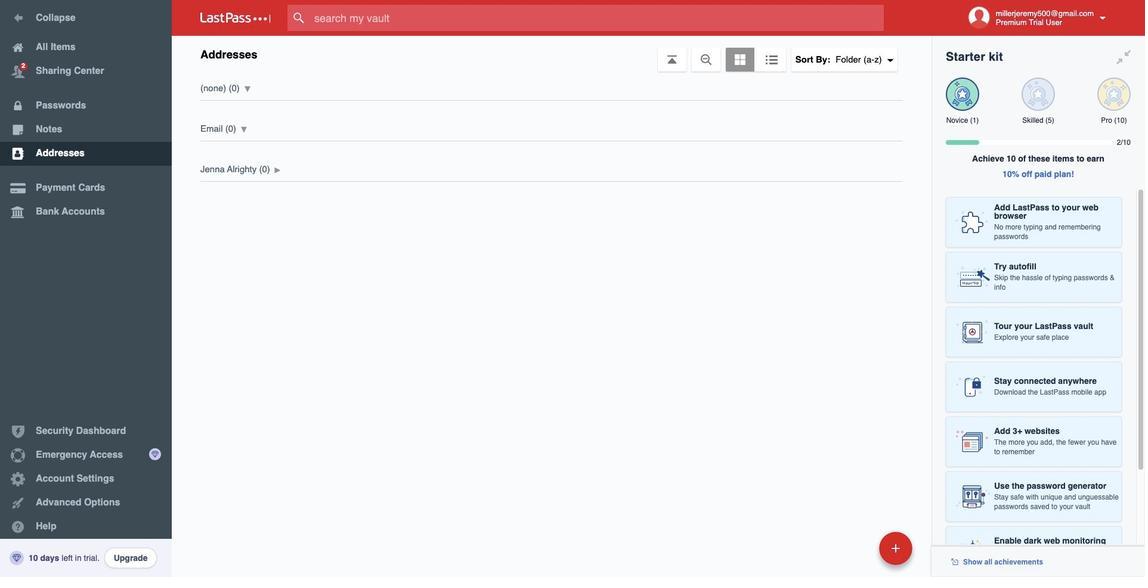 Task type: vqa. For each thing, say whether or not it's contained in the screenshot.
the Search search field
yes



Task type: describe. For each thing, give the bounding box(es) containing it.
vault options navigation
[[172, 36, 932, 72]]

lastpass image
[[201, 13, 271, 23]]

new item element
[[798, 532, 917, 566]]



Task type: locate. For each thing, give the bounding box(es) containing it.
search my vault text field
[[288, 5, 908, 31]]

Search search field
[[288, 5, 908, 31]]

new item navigation
[[798, 529, 920, 578]]

main navigation navigation
[[0, 0, 172, 578]]



